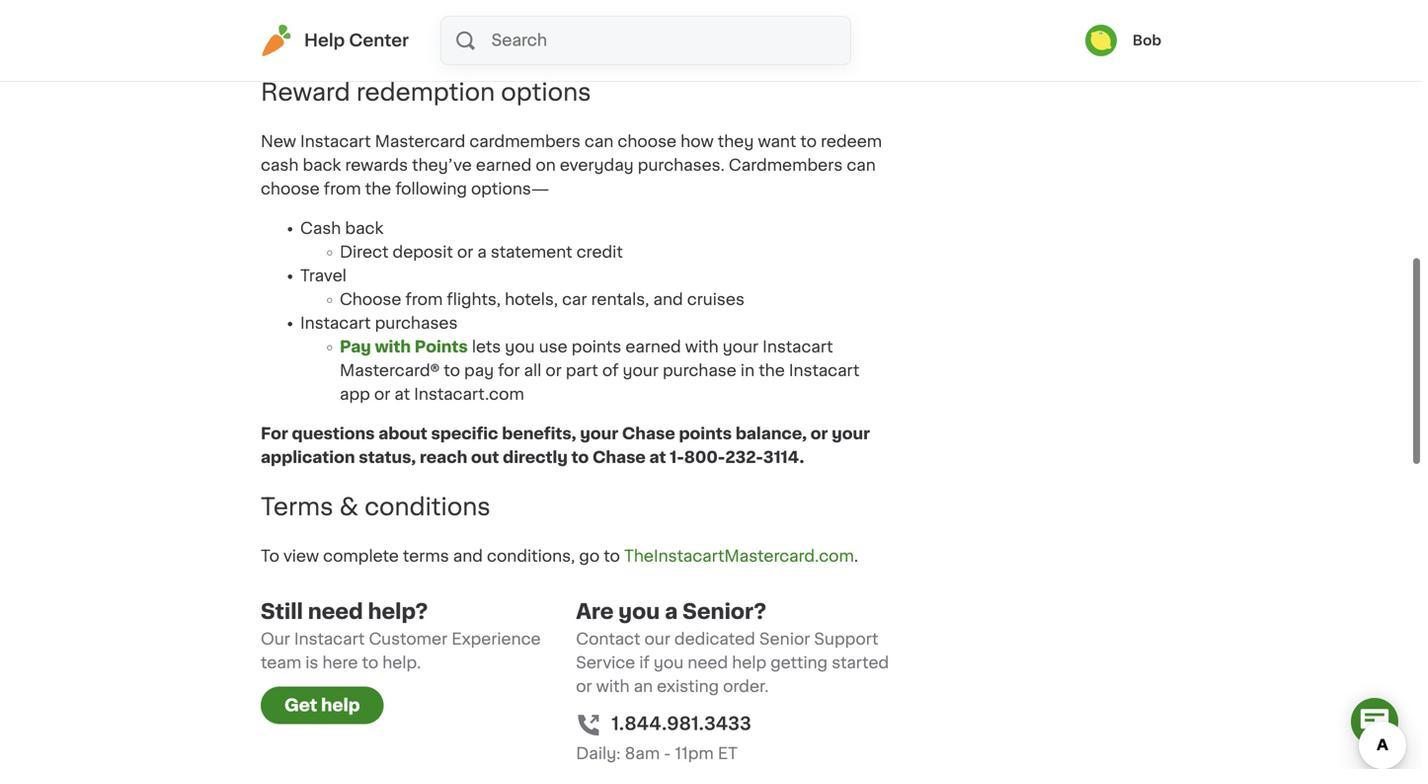 Task type: vqa. For each thing, say whether or not it's contained in the screenshot.
balance,
yes



Task type: locate. For each thing, give the bounding box(es) containing it.
choose down cash
[[261, 181, 320, 197]]

to right 'here'
[[362, 655, 378, 671]]

help?
[[368, 601, 428, 622]]

you up for
[[505, 339, 535, 355]]

earned up purchase
[[625, 339, 681, 355]]

1 horizontal spatial at
[[649, 450, 666, 466]]

instacart up rewards
[[300, 134, 371, 150]]

0 vertical spatial points
[[572, 339, 621, 355]]

0 horizontal spatial help
[[321, 697, 360, 714]]

reach
[[420, 450, 467, 466]]

0 horizontal spatial earned
[[476, 158, 532, 173]]

points up part
[[572, 339, 621, 355]]

deposit
[[393, 245, 453, 260]]

points
[[415, 339, 468, 355]]

1 vertical spatial from
[[405, 292, 443, 308]]

1 horizontal spatial help
[[732, 655, 766, 671]]

at down the mastercard®
[[394, 387, 410, 403]]

theinstacartmastercard.com link up senior?
[[624, 549, 854, 564]]

help
[[304, 32, 345, 49]]

1 horizontal spatial terms
[[503, 35, 551, 51]]

0 vertical spatial a
[[477, 245, 487, 260]]

0 vertical spatial need
[[308, 601, 363, 622]]

flights,
[[447, 292, 501, 308]]

hotels,
[[505, 292, 558, 308]]

.
[[854, 549, 858, 564]]

you right if
[[654, 655, 684, 671]]

user avatar image
[[1085, 25, 1117, 56]]

800-
[[684, 450, 725, 466]]

1 vertical spatial choose
[[261, 181, 320, 197]]

0 horizontal spatial the
[[322, 12, 348, 27]]

the up help
[[322, 12, 348, 27]]

mastercard inside review the complete list of instacart mastercard benefits by visiting theinstacartmastercard.com .  terms apply.
[[554, 12, 645, 27]]

and
[[653, 292, 683, 308], [453, 549, 483, 564]]

0 horizontal spatial can
[[584, 134, 614, 150]]

rewards
[[345, 158, 408, 173]]

1 horizontal spatial the
[[365, 181, 391, 197]]

from down rewards
[[324, 181, 361, 197]]

review the complete list of instacart mastercard benefits by visiting theinstacartmastercard.com .  terms apply.
[[261, 12, 799, 51]]

chase
[[622, 426, 675, 442], [592, 450, 646, 466]]

1 vertical spatial the
[[365, 181, 391, 197]]

help
[[732, 655, 766, 671], [321, 697, 360, 714]]

instacart up 'here'
[[294, 632, 365, 647]]

1 vertical spatial of
[[602, 363, 619, 379]]

0 vertical spatial back
[[303, 158, 341, 173]]

to down the points
[[444, 363, 460, 379]]

0 horizontal spatial at
[[394, 387, 410, 403]]

existing
[[657, 679, 719, 695]]

1 vertical spatial need
[[688, 655, 728, 671]]

options
[[501, 81, 591, 104]]

0 vertical spatial mastercard
[[554, 12, 645, 27]]

and right terms
[[453, 549, 483, 564]]

senior?
[[683, 601, 766, 622]]

0 vertical spatial choose
[[618, 134, 677, 150]]

terms left apply.
[[503, 35, 551, 51]]

to inside for questions about specific benefits, your chase points balance, or your application status, reach out directly to chase at 1-800-232-3114.
[[571, 450, 589, 466]]

1 horizontal spatial theinstacartmastercard.com link
[[624, 549, 854, 564]]

theinstacartmastercard.com link for .  terms apply.
[[261, 35, 491, 51]]

cash
[[300, 221, 341, 237]]

earned up options—
[[476, 158, 532, 173]]

with down service
[[596, 679, 630, 695]]

1 horizontal spatial with
[[596, 679, 630, 695]]

earned inside "lets you use points earned with your instacart mastercard® to pay for all or part of your purchase in the instacart app or at instacart.com"
[[625, 339, 681, 355]]

to inside the new instacart mastercard cardmembers can choose how they want to redeem cash back rewards they've earned on everyday purchases. cardmembers can choose from the following options—
[[800, 134, 817, 150]]

1 vertical spatial theinstacartmastercard.com
[[624, 549, 854, 564]]

options—
[[471, 181, 549, 197]]

0 horizontal spatial and
[[453, 549, 483, 564]]

a up flights,
[[477, 245, 487, 260]]

0 vertical spatial earned
[[476, 158, 532, 173]]

need up 'here'
[[308, 601, 363, 622]]

lets you use points earned with your instacart mastercard® to pay for all or part of your purchase in the instacart app or at instacart.com
[[340, 339, 859, 403]]

instacart inside the new instacart mastercard cardmembers can choose how they want to redeem cash back rewards they've earned on everyday purchases. cardmembers can choose from the following options—
[[300, 134, 371, 150]]

the down rewards
[[365, 181, 391, 197]]

to right 'want'
[[800, 134, 817, 150]]

mastercard inside the new instacart mastercard cardmembers can choose how they want to redeem cash back rewards they've earned on everyday purchases. cardmembers can choose from the following options—
[[375, 134, 465, 150]]

theinstacartmastercard.com up redemption
[[261, 35, 491, 51]]

complete up center
[[352, 12, 428, 27]]

help inside button
[[321, 697, 360, 714]]

review
[[261, 12, 318, 27]]

with up purchase
[[685, 339, 719, 355]]

Search search field
[[489, 17, 850, 64]]

the right in at the right top
[[759, 363, 785, 379]]

from inside cash back direct deposit or a statement credit travel choose from flights, hotels, car rentals, and cruises
[[405, 292, 443, 308]]

0 vertical spatial you
[[505, 339, 535, 355]]

0 vertical spatial complete
[[352, 12, 428, 27]]

mastercard up they've
[[375, 134, 465, 150]]

1 vertical spatial terms
[[261, 495, 333, 519]]

help up order.
[[732, 655, 766, 671]]

1 horizontal spatial mastercard
[[554, 12, 645, 27]]

from up purchases
[[405, 292, 443, 308]]

started
[[832, 655, 889, 671]]

0 vertical spatial from
[[324, 181, 361, 197]]

0 horizontal spatial theinstacartmastercard.com
[[261, 35, 491, 51]]

of
[[459, 12, 475, 27], [602, 363, 619, 379]]

you inside "lets you use points earned with your instacart mastercard® to pay for all or part of your purchase in the instacart app or at instacart.com"
[[505, 339, 535, 355]]

the inside review the complete list of instacart mastercard benefits by visiting theinstacartmastercard.com .  terms apply.
[[322, 12, 348, 27]]

or right the balance,
[[811, 426, 828, 442]]

2 horizontal spatial with
[[685, 339, 719, 355]]

the
[[322, 12, 348, 27], [365, 181, 391, 197], [759, 363, 785, 379]]

from
[[324, 181, 361, 197], [405, 292, 443, 308]]

1 vertical spatial points
[[679, 426, 732, 442]]

new instacart mastercard cardmembers can choose how they want to redeem cash back rewards they've earned on everyday purchases. cardmembers can choose from the following options—
[[261, 134, 882, 197]]

to right directly
[[571, 450, 589, 466]]

help center link
[[261, 25, 409, 56]]

0 horizontal spatial mastercard
[[375, 134, 465, 150]]

0 vertical spatial chase
[[622, 426, 675, 442]]

0 horizontal spatial of
[[459, 12, 475, 27]]

1 horizontal spatial points
[[679, 426, 732, 442]]

0 vertical spatial at
[[394, 387, 410, 403]]

team
[[261, 655, 301, 671]]

complete down "&"
[[323, 549, 399, 564]]

0 vertical spatial the
[[322, 12, 348, 27]]

can
[[584, 134, 614, 150], [847, 158, 876, 173]]

theinstacartmastercard.com link up redemption
[[261, 35, 491, 51]]

mastercard up apply.
[[554, 12, 645, 27]]

0 vertical spatial of
[[459, 12, 475, 27]]

1 horizontal spatial and
[[653, 292, 683, 308]]

chase up 1-
[[622, 426, 675, 442]]

1 vertical spatial at
[[649, 450, 666, 466]]

0 vertical spatial terms
[[503, 35, 551, 51]]

1 horizontal spatial of
[[602, 363, 619, 379]]

application
[[261, 450, 355, 466]]

reward
[[261, 81, 350, 104]]

at
[[394, 387, 410, 403], [649, 450, 666, 466]]

0 horizontal spatial a
[[477, 245, 487, 260]]

instacart inside review the complete list of instacart mastercard benefits by visiting theinstacartmastercard.com .  terms apply.
[[479, 12, 550, 27]]

theinstacartmastercard.com up senior?
[[624, 549, 854, 564]]

0 vertical spatial theinstacartmastercard.com link
[[261, 35, 491, 51]]

car
[[562, 292, 587, 308]]

everyday
[[560, 158, 634, 173]]

list
[[432, 12, 455, 27]]

help right the get
[[321, 697, 360, 714]]

your
[[723, 339, 758, 355], [623, 363, 659, 379], [580, 426, 618, 442], [832, 426, 870, 442]]

1 vertical spatial mastercard
[[375, 134, 465, 150]]

and left cruises
[[653, 292, 683, 308]]

0 horizontal spatial back
[[303, 158, 341, 173]]

a inside are you a senior? contact our dedicated senior support service if you need help getting started or with an existing order.
[[665, 601, 678, 622]]

1 horizontal spatial from
[[405, 292, 443, 308]]

1 vertical spatial earned
[[625, 339, 681, 355]]

terms & conditions
[[261, 495, 491, 519]]

or down the mastercard®
[[374, 387, 390, 403]]

you for lets
[[505, 339, 535, 355]]

1 vertical spatial you
[[618, 601, 660, 622]]

1 vertical spatial can
[[847, 158, 876, 173]]

a
[[477, 245, 487, 260], [665, 601, 678, 622]]

theinstacartmastercard.com link
[[261, 35, 491, 51], [624, 549, 854, 564]]

1 horizontal spatial can
[[847, 158, 876, 173]]

of right part
[[602, 363, 619, 379]]

can up everyday
[[584, 134, 614, 150]]

1 horizontal spatial back
[[345, 221, 383, 237]]

service
[[576, 655, 635, 671]]

choose
[[618, 134, 677, 150], [261, 181, 320, 197]]

contact
[[576, 632, 640, 647]]

&
[[339, 495, 358, 519]]

0 horizontal spatial terms
[[261, 495, 333, 519]]

instacart right list
[[479, 12, 550, 27]]

0 horizontal spatial from
[[324, 181, 361, 197]]

terms up view
[[261, 495, 333, 519]]

or right "deposit"
[[457, 245, 473, 260]]

2 vertical spatial the
[[759, 363, 785, 379]]

points
[[572, 339, 621, 355], [679, 426, 732, 442]]

1 vertical spatial back
[[345, 221, 383, 237]]

by
[[718, 12, 739, 27]]

1 horizontal spatial earned
[[625, 339, 681, 355]]

1 vertical spatial complete
[[323, 549, 399, 564]]

or right all
[[545, 363, 562, 379]]

1 horizontal spatial need
[[688, 655, 728, 671]]

with inside "lets you use points earned with your instacart mastercard® to pay for all or part of your purchase in the instacart app or at instacart.com"
[[685, 339, 719, 355]]

or down service
[[576, 679, 592, 695]]

back
[[303, 158, 341, 173], [345, 221, 383, 237]]

you for are
[[618, 601, 660, 622]]

0 vertical spatial help
[[732, 655, 766, 671]]

to inside the still need help? our instacart customer experience team is here to help.
[[362, 655, 378, 671]]

daily:
[[576, 746, 621, 762]]

support
[[814, 632, 878, 647]]

or inside are you a senior? contact our dedicated senior support service if you need help getting started or with an existing order.
[[576, 679, 592, 695]]

instacart
[[479, 12, 550, 27], [300, 134, 371, 150], [300, 316, 371, 331], [763, 339, 833, 355], [789, 363, 859, 379], [294, 632, 365, 647]]

0 horizontal spatial need
[[308, 601, 363, 622]]

or inside cash back direct deposit or a statement credit travel choose from flights, hotels, car rentals, and cruises
[[457, 245, 473, 260]]

1 vertical spatial help
[[321, 697, 360, 714]]

0 vertical spatial theinstacartmastercard.com
[[261, 35, 491, 51]]

theinstacartmastercard.com
[[261, 35, 491, 51], [624, 549, 854, 564]]

for
[[261, 426, 288, 442]]

choose up purchases.
[[618, 134, 677, 150]]

0 horizontal spatial points
[[572, 339, 621, 355]]

0 horizontal spatial choose
[[261, 181, 320, 197]]

0 horizontal spatial theinstacartmastercard.com link
[[261, 35, 491, 51]]

back right cash
[[303, 158, 341, 173]]

your up in at the right top
[[723, 339, 758, 355]]

rentals,
[[591, 292, 649, 308]]

2 horizontal spatial the
[[759, 363, 785, 379]]

if
[[639, 655, 650, 671]]

you up our
[[618, 601, 660, 622]]

use
[[539, 339, 568, 355]]

1 vertical spatial a
[[665, 601, 678, 622]]

can down redeem
[[847, 158, 876, 173]]

points up 800-
[[679, 426, 732, 442]]

for
[[498, 363, 520, 379]]

still
[[261, 601, 303, 622]]

back up direct
[[345, 221, 383, 237]]

a up our
[[665, 601, 678, 622]]

purchase
[[663, 363, 737, 379]]

need down "dedicated"
[[688, 655, 728, 671]]

travel
[[300, 268, 347, 284]]

complete inside review the complete list of instacart mastercard benefits by visiting theinstacartmastercard.com .  terms apply.
[[352, 12, 428, 27]]

cash
[[261, 158, 299, 173]]

of inside review the complete list of instacart mastercard benefits by visiting theinstacartmastercard.com .  terms apply.
[[459, 12, 475, 27]]

0 vertical spatial and
[[653, 292, 683, 308]]

go
[[579, 549, 600, 564]]

1 horizontal spatial a
[[665, 601, 678, 622]]

1 vertical spatial theinstacartmastercard.com link
[[624, 549, 854, 564]]

chase left 1-
[[592, 450, 646, 466]]

center
[[349, 32, 409, 49]]

of right list
[[459, 12, 475, 27]]

instacart up pay
[[300, 316, 371, 331]]

with up the mastercard®
[[375, 339, 411, 355]]

at left 1-
[[649, 450, 666, 466]]



Task type: describe. For each thing, give the bounding box(es) containing it.
benefits
[[649, 12, 714, 27]]

8am
[[625, 746, 660, 762]]

instacart right in at the right top
[[789, 363, 859, 379]]

the inside "lets you use points earned with your instacart mastercard® to pay for all or part of your purchase in the instacart app or at instacart.com"
[[759, 363, 785, 379]]

are
[[576, 601, 614, 622]]

visiting
[[743, 12, 799, 27]]

to
[[261, 549, 279, 564]]

terms inside review the complete list of instacart mastercard benefits by visiting theinstacartmastercard.com .  terms apply.
[[503, 35, 551, 51]]

1 horizontal spatial theinstacartmastercard.com
[[624, 549, 854, 564]]

get help button
[[261, 687, 384, 724]]

with inside are you a senior? contact our dedicated senior support service if you need help getting started or with an existing order.
[[596, 679, 630, 695]]

view
[[283, 549, 319, 564]]

about
[[378, 426, 427, 442]]

to right go
[[604, 549, 620, 564]]

all
[[524, 363, 541, 379]]

redeem
[[821, 134, 882, 150]]

conditions,
[[487, 549, 575, 564]]

1.844.981.3433 link
[[611, 711, 751, 738]]

0 horizontal spatial with
[[375, 339, 411, 355]]

benefits,
[[502, 426, 576, 442]]

help.
[[382, 655, 421, 671]]

get help
[[284, 697, 360, 714]]

points inside for questions about specific benefits, your chase points balance, or your application status, reach out directly to chase at 1-800-232-3114.
[[679, 426, 732, 442]]

a inside cash back direct deposit or a statement credit travel choose from flights, hotels, car rentals, and cruises
[[477, 245, 487, 260]]

back inside cash back direct deposit or a statement credit travel choose from flights, hotels, car rentals, and cruises
[[345, 221, 383, 237]]

on
[[536, 158, 556, 173]]

purchases.
[[638, 158, 725, 173]]

cruises
[[687, 292, 745, 308]]

instacart inside the still need help? our instacart customer experience team is here to help.
[[294, 632, 365, 647]]

following
[[395, 181, 467, 197]]

your right part
[[623, 363, 659, 379]]

reward redemption options
[[261, 81, 591, 104]]

1.844.981.3433
[[611, 715, 751, 733]]

1 vertical spatial and
[[453, 549, 483, 564]]

are you a senior? contact our dedicated senior support service if you need help getting started or with an existing order.
[[576, 601, 889, 695]]

direct
[[340, 245, 389, 260]]

daily: 8am - 11pm et
[[576, 746, 738, 762]]

need inside are you a senior? contact our dedicated senior support service if you need help getting started or with an existing order.
[[688, 655, 728, 671]]

conditions
[[364, 495, 491, 519]]

help inside are you a senior? contact our dedicated senior support service if you need help getting started or with an existing order.
[[732, 655, 766, 671]]

instacart up the balance,
[[763, 339, 833, 355]]

points inside "lets you use points earned with your instacart mastercard® to pay for all or part of your purchase in the instacart app or at instacart.com"
[[572, 339, 621, 355]]

11pm
[[675, 746, 714, 762]]

choose
[[340, 292, 401, 308]]

at inside "lets you use points earned with your instacart mastercard® to pay for all or part of your purchase in the instacart app or at instacart.com"
[[394, 387, 410, 403]]

mastercard®
[[340, 363, 440, 379]]

back inside the new instacart mastercard cardmembers can choose how they want to redeem cash back rewards they've earned on everyday purchases. cardmembers can choose from the following options—
[[303, 158, 341, 173]]

your right benefits,
[[580, 426, 618, 442]]

new
[[261, 134, 296, 150]]

1-
[[670, 450, 684, 466]]

earned inside the new instacart mastercard cardmembers can choose how they want to redeem cash back rewards they've earned on everyday purchases. cardmembers can choose from the following options—
[[476, 158, 532, 173]]

help center
[[304, 32, 409, 49]]

app
[[340, 387, 370, 403]]

directly
[[503, 450, 568, 466]]

get
[[284, 697, 317, 714]]

part
[[566, 363, 598, 379]]

purchases
[[375, 316, 458, 331]]

statement
[[491, 245, 572, 260]]

dedicated
[[674, 632, 755, 647]]

complete for terms
[[323, 549, 399, 564]]

your right the balance,
[[832, 426, 870, 442]]

pay
[[340, 339, 371, 355]]

is
[[305, 655, 318, 671]]

-
[[664, 746, 671, 762]]

want
[[758, 134, 796, 150]]

still need help? our instacart customer experience team is here to help.
[[261, 601, 541, 671]]

for questions about specific benefits, your chase points balance, or your application status, reach out directly to chase at 1-800-232-3114.
[[261, 426, 870, 466]]

or inside for questions about specific benefits, your chase points balance, or your application status, reach out directly to chase at 1-800-232-3114.
[[811, 426, 828, 442]]

from inside the new instacart mastercard cardmembers can choose how they want to redeem cash back rewards they've earned on everyday purchases. cardmembers can choose from the following options—
[[324, 181, 361, 197]]

an
[[634, 679, 653, 695]]

to inside "lets you use points earned with your instacart mastercard® to pay for all or part of your purchase in the instacart app or at instacart.com"
[[444, 363, 460, 379]]

bob
[[1133, 34, 1161, 47]]

our
[[261, 632, 290, 647]]

questions
[[292, 426, 375, 442]]

1 vertical spatial chase
[[592, 450, 646, 466]]

status,
[[359, 450, 416, 466]]

order.
[[723, 679, 769, 695]]

need inside the still need help? our instacart customer experience team is here to help.
[[308, 601, 363, 622]]

complete for list
[[352, 12, 428, 27]]

customer
[[369, 632, 447, 647]]

2 vertical spatial you
[[654, 655, 684, 671]]

out
[[471, 450, 499, 466]]

senior
[[759, 632, 810, 647]]

instacart.com
[[414, 387, 524, 403]]

cardmembers
[[729, 158, 843, 173]]

getting
[[770, 655, 828, 671]]

terms
[[403, 549, 449, 564]]

bob link
[[1085, 25, 1161, 56]]

3114.
[[763, 450, 804, 466]]

apply.
[[555, 35, 604, 51]]

credit
[[576, 245, 623, 260]]

1 horizontal spatial choose
[[618, 134, 677, 150]]

they
[[718, 134, 754, 150]]

to view complete terms and conditions, go to theinstacartmastercard.com .
[[261, 549, 858, 564]]

theinstacartmastercard.com link for .
[[624, 549, 854, 564]]

0 vertical spatial can
[[584, 134, 614, 150]]

they've
[[412, 158, 472, 173]]

cardmembers
[[469, 134, 580, 150]]

theinstacartmastercard.com inside review the complete list of instacart mastercard benefits by visiting theinstacartmastercard.com .  terms apply.
[[261, 35, 491, 51]]

cash back direct deposit or a statement credit travel choose from flights, hotels, car rentals, and cruises
[[300, 221, 745, 308]]

here
[[322, 655, 358, 671]]

how
[[681, 134, 714, 150]]

of inside "lets you use points earned with your instacart mastercard® to pay for all or part of your purchase in the instacart app or at instacart.com"
[[602, 363, 619, 379]]

instacart image
[[261, 25, 292, 56]]

balance,
[[736, 426, 807, 442]]

at inside for questions about specific benefits, your chase points balance, or your application status, reach out directly to chase at 1-800-232-3114.
[[649, 450, 666, 466]]

pay with points
[[340, 339, 468, 355]]

the inside the new instacart mastercard cardmembers can choose how they want to redeem cash back rewards they've earned on everyday purchases. cardmembers can choose from the following options—
[[365, 181, 391, 197]]

pay
[[464, 363, 494, 379]]

and inside cash back direct deposit or a statement credit travel choose from flights, hotels, car rentals, and cruises
[[653, 292, 683, 308]]



